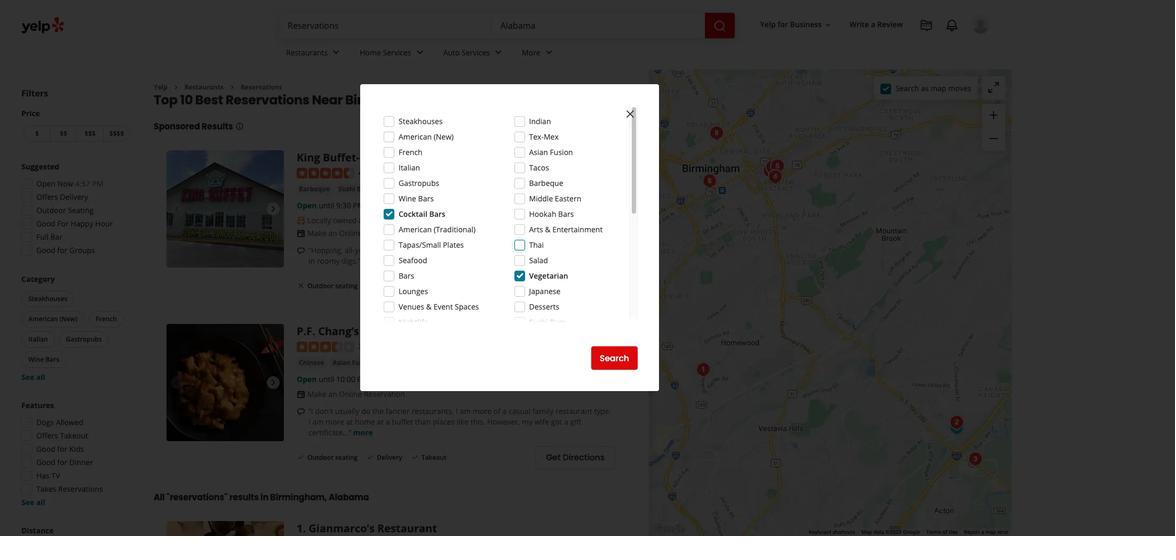 Task type: locate. For each thing, give the bounding box(es) containing it.
for for business
[[778, 19, 788, 30]]

wine inside search dialog
[[399, 194, 416, 204]]

at down the
[[377, 417, 384, 427]]

outdoor down certificate…"
[[307, 454, 334, 463]]

1 vertical spatial wine
[[28, 355, 44, 365]]

next image
[[267, 203, 280, 216]]

tapas/small
[[399, 240, 441, 250]]

search dialog
[[0, 0, 1175, 537]]

operated for family-owned & operated
[[480, 216, 512, 226]]

a down fancier
[[386, 417, 390, 427]]

1 owned from the left
[[333, 216, 357, 226]]

2 see all button from the top
[[21, 498, 45, 508]]

1 outdoor seating from the top
[[307, 282, 358, 291]]

delivery right 16 checkmark v2 image
[[377, 454, 402, 463]]

1 horizontal spatial yelp
[[760, 19, 776, 30]]

1 horizontal spatial at
[[377, 417, 384, 427]]

places
[[433, 417, 455, 427]]

american (new) up reviews)
[[399, 132, 454, 142]]

for left business
[[778, 19, 788, 30]]

1 vertical spatial outdoor
[[307, 282, 334, 291]]

american inside button
[[28, 315, 58, 324]]

the
[[372, 407, 384, 417]]

0 vertical spatial seating
[[335, 282, 358, 291]]

24 chevron down v2 image inside more link
[[543, 46, 555, 59]]

1 horizontal spatial asian
[[529, 147, 548, 157]]

see all button
[[21, 373, 45, 383], [21, 498, 45, 508]]

2 seating from the top
[[335, 454, 358, 463]]

pm right 10:00 at the bottom left
[[357, 375, 368, 385]]

top
[[154, 91, 177, 109]]

1 vertical spatial restaurants
[[185, 83, 224, 92]]

texas de brazil - birmingham image
[[706, 122, 727, 144]]

0 vertical spatial see all
[[21, 373, 45, 383]]

outdoor down offers delivery
[[36, 205, 66, 216]]

0 vertical spatial outdoor
[[36, 205, 66, 216]]

slideshow element
[[167, 151, 284, 268], [167, 325, 284, 442]]

16 chevron right v2 image right yelp link
[[172, 83, 180, 92]]

16 chevron right v2 image for reservations
[[228, 83, 236, 92]]

outdoor seating for chang's
[[307, 454, 358, 463]]

full
[[36, 232, 49, 242]]

group containing features
[[18, 401, 132, 509]]

1 previous image from the top
[[171, 203, 184, 216]]

online for until 10:00 pm
[[339, 389, 362, 400]]

1 horizontal spatial in
[[308, 256, 315, 266]]

asian fusion link
[[330, 358, 375, 369]]

16 checkmark v2 image for king buffet- pelham
[[411, 282, 419, 290]]

2 previous image from the top
[[171, 377, 184, 390]]

1 horizontal spatial (new)
[[434, 132, 454, 142]]

0 horizontal spatial (new)
[[59, 315, 77, 324]]

1 vertical spatial map
[[986, 530, 996, 536]]

0 vertical spatial delivery
[[60, 192, 88, 202]]

american (new) inside search dialog
[[399, 132, 454, 142]]

1 vertical spatial see all
[[21, 498, 45, 508]]

1 see all from the top
[[21, 373, 45, 383]]

16 close v2 image
[[297, 282, 305, 290]]

1 offers from the top
[[36, 192, 58, 202]]

my
[[522, 417, 533, 427]]

map
[[931, 83, 946, 93], [986, 530, 996, 536]]

0 horizontal spatial birmingham,
[[270, 492, 327, 504]]

more up certificate…"
[[326, 417, 344, 427]]

pm right 9:30
[[353, 201, 364, 211]]

3 good from the top
[[36, 445, 55, 455]]

in right the results
[[260, 492, 269, 504]]

2 vertical spatial open
[[297, 375, 317, 385]]

1 vertical spatial reservation
[[364, 389, 405, 400]]

1 horizontal spatial birmingham,
[[345, 91, 430, 109]]

pm right 4:57
[[92, 179, 103, 189]]

see all for features
[[21, 498, 45, 508]]

am down don't at the bottom of the page
[[312, 417, 324, 427]]

1 vertical spatial slideshow element
[[167, 325, 284, 442]]

online down 10:00 at the bottom left
[[339, 389, 362, 400]]

& up you- at left top
[[359, 216, 364, 226]]

steakhouses up american (new) button
[[28, 295, 67, 304]]

bbq,
[[494, 246, 511, 256]]

1 vertical spatial outdoor seating
[[307, 454, 358, 463]]

open inside group
[[36, 179, 55, 189]]

pm for king buffet- pelham
[[353, 201, 364, 211]]

& right the arts
[[545, 225, 551, 235]]

restaurants link right top
[[185, 83, 224, 92]]

services left 24 chevron down v2 image
[[383, 47, 411, 57]]

good up full
[[36, 219, 55, 229]]

2 all from the top
[[36, 498, 45, 508]]

1 vertical spatial takeout
[[60, 431, 88, 441]]

0 horizontal spatial fusion
[[352, 359, 373, 368]]

yelp left 10
[[154, 83, 167, 92]]

0 vertical spatial search
[[895, 83, 919, 93]]

entertainment
[[552, 225, 603, 235]]

4 good from the top
[[36, 458, 55, 468]]

2 make from the top
[[307, 389, 326, 400]]

0 vertical spatial reservation
[[364, 228, 405, 239]]

of up however,
[[494, 407, 501, 417]]

american up the pelham
[[399, 132, 432, 142]]

16 checkmark v2 image
[[411, 282, 419, 290], [297, 454, 305, 462], [411, 454, 419, 462]]

make an online reservation down 10:00 at the bottom left
[[307, 389, 405, 400]]

delivery up venues
[[377, 282, 402, 291]]

wine inside button
[[28, 355, 44, 365]]

barbeque button
[[297, 184, 332, 195]]

1 slideshow element from the top
[[167, 151, 284, 268]]

asian
[[529, 147, 548, 157], [333, 359, 350, 368]]

1 vertical spatial 16 speech v2 image
[[297, 408, 305, 417]]

results
[[202, 121, 233, 133]]

good for good for happy hour
[[36, 219, 55, 229]]

(new) inside search dialog
[[434, 132, 454, 142]]

1 an from the top
[[328, 228, 337, 239]]

0 vertical spatial wine bars
[[399, 194, 434, 204]]

buffet
[[398, 246, 419, 256], [392, 417, 413, 427]]

steakhouses inside search dialog
[[399, 116, 443, 126]]

sushi bars link
[[336, 184, 374, 195]]

sushi down desserts
[[529, 318, 548, 328]]

$$$ button
[[77, 125, 103, 142]]

yelp for yelp link
[[154, 83, 167, 92]]

1 16 chevron right v2 image from the left
[[172, 83, 180, 92]]

asian fusion down "mex"
[[529, 147, 573, 157]]

1 vertical spatial (new)
[[59, 315, 77, 324]]

at down the "usually"
[[346, 417, 353, 427]]

1 reservation from the top
[[364, 228, 405, 239]]

0 vertical spatial all
[[36, 373, 45, 383]]

0 horizontal spatial american (new)
[[28, 315, 77, 324]]

auto services
[[443, 47, 490, 57]]

& right sushi
[[533, 246, 539, 256]]

1 vertical spatial buffet
[[392, 417, 413, 427]]

1 horizontal spatial barbeque
[[529, 178, 563, 188]]

group containing suggested
[[18, 162, 132, 259]]

previous image for king buffet- pelham
[[171, 203, 184, 216]]

map right as
[[931, 83, 946, 93]]

1 16 speech v2 image from the top
[[297, 247, 305, 256]]

wine bars
[[399, 194, 434, 204], [28, 355, 59, 365]]

None search field
[[279, 13, 737, 38]]

(traditional)
[[434, 225, 476, 235]]

0 horizontal spatial i
[[308, 417, 311, 427]]

sushi bars down desserts
[[529, 318, 565, 328]]

good for happy hour
[[36, 219, 113, 229]]

in
[[308, 256, 315, 266], [260, 492, 269, 504]]

see all down wine bars button
[[21, 373, 45, 383]]

american (new) inside button
[[28, 315, 77, 324]]

0 vertical spatial buffet
[[398, 246, 419, 256]]

italian inside search dialog
[[399, 163, 420, 173]]

open for king
[[297, 201, 317, 211]]

owned down 9:30
[[333, 216, 357, 226]]

an down open until 10:00 pm on the bottom left of the page
[[328, 389, 337, 400]]

fusion down "mex"
[[550, 147, 573, 157]]

wine bars inside search dialog
[[399, 194, 434, 204]]

sushi bars down '4.3' at the left of the page
[[338, 185, 371, 194]]

see for category
[[21, 373, 34, 383]]

wine bars down the "italian" button
[[28, 355, 59, 365]]

3.5
[[359, 342, 369, 352]]

dogs allowed
[[36, 418, 83, 428]]

1 vertical spatial make
[[307, 389, 326, 400]]

however,
[[487, 417, 520, 427]]

fusion down 3.5 on the left bottom of page
[[352, 359, 373, 368]]

takeout up venues & event spaces
[[421, 282, 447, 291]]

restaurant
[[377, 522, 437, 536]]

category
[[21, 274, 55, 284]]

services for home services
[[383, 47, 411, 57]]

for for groups
[[57, 245, 67, 256]]

asian inside search dialog
[[529, 147, 548, 157]]

1 make from the top
[[307, 228, 326, 239]]

16 chevron right v2 image
[[172, 83, 180, 92], [228, 83, 236, 92]]

at
[[346, 417, 353, 427], [377, 417, 384, 427]]

1 make an online reservation from the top
[[307, 228, 405, 239]]

1 horizontal spatial asian fusion
[[529, 147, 573, 157]]

0 horizontal spatial search
[[600, 353, 629, 365]]

map for moves
[[931, 83, 946, 93]]

search inside button
[[600, 353, 629, 365]]

1 until from the top
[[319, 201, 334, 211]]

operated for locally owned & operated
[[366, 216, 398, 226]]

king buffet- pelham link
[[297, 151, 403, 165]]

all
[[154, 492, 165, 504]]

a
[[871, 19, 875, 30], [573, 280, 579, 293], [502, 407, 507, 417], [386, 417, 390, 427], [564, 417, 568, 427], [981, 530, 984, 536]]

seafood
[[399, 256, 427, 266]]

1 horizontal spatial sushi bars
[[529, 318, 565, 328]]

2 offers from the top
[[36, 431, 58, 441]]

seating for chang's
[[335, 454, 358, 463]]

get
[[546, 452, 561, 464]]

2 horizontal spatial 24 chevron down v2 image
[[543, 46, 555, 59]]

report a map error link
[[964, 530, 1009, 536]]

buffets button
[[378, 184, 405, 195]]

0 vertical spatial see
[[21, 373, 34, 383]]

asian inside asian fusion button
[[333, 359, 350, 368]]

24 chevron down v2 image for restaurants
[[330, 46, 343, 59]]

gastropubs inside search dialog
[[399, 178, 439, 188]]

16 chevron right v2 image for restaurants
[[172, 83, 180, 92]]

2 see all from the top
[[21, 498, 45, 508]]

2 online from the top
[[339, 389, 362, 400]]

1 vertical spatial american (new)
[[28, 315, 77, 324]]

sushi
[[513, 246, 532, 256]]

dinner
[[69, 458, 93, 468]]

roots & revelry image
[[699, 171, 720, 192]]

0 vertical spatial american (new)
[[399, 132, 454, 142]]

1 24 chevron down v2 image from the left
[[330, 46, 343, 59]]

24 chevron down v2 image for auto services
[[492, 46, 505, 59]]

1 horizontal spatial of
[[942, 530, 947, 536]]

i
[[456, 407, 458, 417], [308, 417, 311, 427]]

thai
[[529, 240, 544, 250]]

see
[[21, 373, 34, 383], [21, 498, 34, 508]]

1 online from the top
[[339, 228, 362, 239]]

search
[[895, 83, 919, 93], [600, 353, 629, 365]]

0 vertical spatial of
[[494, 407, 501, 417]]

1 vertical spatial asian fusion
[[333, 359, 373, 368]]

0 horizontal spatial services
[[383, 47, 411, 57]]

0 horizontal spatial owned
[[333, 216, 357, 226]]

2 see from the top
[[21, 498, 34, 508]]

24 chevron down v2 image inside restaurants link
[[330, 46, 343, 59]]

2 services from the left
[[462, 47, 490, 57]]

see up distance
[[21, 498, 34, 508]]

outdoor inside group
[[36, 205, 66, 216]]

steakhouses button
[[21, 291, 74, 307]]

expand map image
[[987, 81, 1000, 94]]

asian fusion up 10:00 at the bottom left
[[333, 359, 373, 368]]

near
[[312, 91, 343, 109]]

open up 16 reservation v2 image
[[297, 375, 317, 385]]

1 vertical spatial an
[[328, 389, 337, 400]]

group
[[982, 104, 1005, 151], [18, 162, 132, 259], [19, 274, 132, 383], [18, 401, 132, 509]]

2 until from the top
[[319, 375, 334, 385]]

services right auto
[[462, 47, 490, 57]]

bars down the "italian" button
[[46, 355, 59, 365]]

1 horizontal spatial sushi
[[529, 318, 548, 328]]

0 horizontal spatial map
[[931, 83, 946, 93]]

yelp left business
[[760, 19, 776, 30]]

online for family-owned & operated
[[339, 228, 362, 239]]

a up however,
[[502, 407, 507, 417]]

0 vertical spatial slideshow element
[[167, 151, 284, 268]]

seating left 16 checkmark v2 image
[[335, 454, 358, 463]]

1 vertical spatial am
[[312, 417, 324, 427]]

16 checkmark v2 image for p.f. chang's
[[411, 454, 419, 462]]

good down offers takeout
[[36, 445, 55, 455]]

joint
[[421, 246, 436, 256]]

2 operated from the left
[[480, 216, 512, 226]]

1 see from the top
[[21, 373, 34, 383]]

for for kids
[[57, 445, 67, 455]]

1 vertical spatial italian
[[28, 335, 48, 344]]

see down wine bars button
[[21, 373, 34, 383]]

alabama down 'auto services' link
[[432, 91, 492, 109]]

wine up cocktail
[[399, 194, 416, 204]]

0 vertical spatial yelp
[[760, 19, 776, 30]]

for inside button
[[778, 19, 788, 30]]

2 vertical spatial outdoor
[[307, 454, 334, 463]]

close image
[[624, 108, 637, 121]]

0 vertical spatial map
[[931, 83, 946, 93]]

alabama
[[432, 91, 492, 109], [329, 492, 369, 504]]

2 reservation from the top
[[364, 389, 405, 400]]

french button
[[89, 312, 124, 328]]

home
[[355, 417, 375, 427]]

1 horizontal spatial american (new)
[[399, 132, 454, 142]]

"i
[[308, 407, 313, 417]]

auto services link
[[435, 38, 513, 69]]

buffet-
[[323, 151, 360, 165]]

1 operated from the left
[[366, 216, 398, 226]]

p.f. chang's
[[297, 325, 359, 339]]

make an online reservation
[[307, 228, 405, 239], [307, 389, 405, 400]]

info icon image
[[515, 216, 523, 225], [515, 216, 523, 225]]

bars up arts & entertainment
[[558, 209, 574, 219]]

seating
[[68, 205, 94, 216]]

birmingham, up '1'
[[270, 492, 327, 504]]

0 vertical spatial italian
[[399, 163, 420, 173]]

next image
[[267, 377, 280, 390]]

make an online reservation down 'locally owned & operated'
[[307, 228, 405, 239]]

0 vertical spatial in
[[308, 256, 315, 266]]

barbeque down 4.3 star rating image
[[299, 185, 330, 194]]

"reservations"
[[166, 492, 228, 504]]

reservation up the
[[364, 389, 405, 400]]

search image
[[713, 20, 726, 32]]

asian up tacos in the top left of the page
[[529, 147, 548, 157]]

write a review
[[850, 19, 903, 30]]

1 vertical spatial search
[[600, 353, 629, 365]]

see all button for features
[[21, 498, 45, 508]]

1 horizontal spatial search
[[895, 83, 919, 93]]

16 reservation v2 image
[[297, 229, 305, 238]]

0 vertical spatial birmingham,
[[345, 91, 430, 109]]

reservation for family-owned & operated
[[364, 228, 405, 239]]

family
[[532, 407, 554, 417]]

24 chevron down v2 image right more
[[543, 46, 555, 59]]

buffet right eat
[[398, 246, 419, 256]]

0 horizontal spatial 24 chevron down v2 image
[[330, 46, 343, 59]]

3.5 star rating image
[[297, 342, 354, 353]]

0 vertical spatial gastropubs
[[399, 178, 439, 188]]

2 outdoor seating from the top
[[307, 454, 358, 463]]

sushi bars inside search dialog
[[529, 318, 565, 328]]

french inside search dialog
[[399, 147, 423, 157]]

more down home
[[353, 428, 373, 438]]

operated up can-
[[366, 216, 398, 226]]

1 seating from the top
[[335, 282, 358, 291]]

offers down dogs
[[36, 431, 58, 441]]

italian up wine bars button
[[28, 335, 48, 344]]

0 horizontal spatial yelp
[[154, 83, 167, 92]]

24 chevron down v2 image inside 'auto services' link
[[492, 46, 505, 59]]

1 see all button from the top
[[21, 373, 45, 383]]

american (new)
[[399, 132, 454, 142], [28, 315, 77, 324]]

wine bars up cocktail
[[399, 194, 434, 204]]

for down offers takeout
[[57, 445, 67, 455]]

0 vertical spatial make an online reservation
[[307, 228, 405, 239]]

offers for offers takeout
[[36, 431, 58, 441]]

1 all from the top
[[36, 373, 45, 383]]

slideshow element for p.f.
[[167, 325, 284, 442]]

owned
[[333, 216, 357, 226], [447, 216, 470, 226]]

now
[[57, 179, 73, 189]]

am up the like
[[460, 407, 471, 417]]

16 speech v2 image
[[297, 247, 305, 256], [297, 408, 305, 417]]

alabama up gianmarco's
[[329, 492, 369, 504]]

3.5 link
[[359, 341, 369, 352]]

1 vertical spatial pm
[[353, 201, 364, 211]]

search for search as map moves
[[895, 83, 919, 93]]

seating for buffet-
[[335, 282, 358, 291]]

middle
[[529, 194, 553, 204]]

16 speech v2 image left the "i
[[297, 408, 305, 417]]

24 chevron down v2 image for more
[[543, 46, 555, 59]]

& inside "hopping, all-you-can-eat buffet joint with mongolian bbq, sushi & other seafood bites in roomy digs."
[[533, 246, 539, 256]]

0 horizontal spatial 16 chevron right v2 image
[[172, 83, 180, 92]]

sushi inside button
[[338, 185, 355, 194]]

search button
[[591, 347, 638, 370]]

see all button down wine bars button
[[21, 373, 45, 383]]

italian up buffets
[[399, 163, 420, 173]]

all down takes
[[36, 498, 45, 508]]

zoom out image
[[987, 132, 1000, 145]]

takeout down places
[[421, 454, 447, 463]]

gastropubs
[[399, 178, 439, 188], [66, 335, 102, 344]]

previous image
[[171, 203, 184, 216], [171, 377, 184, 390]]

outdoor for king
[[307, 282, 334, 291]]

reservation up eat
[[364, 228, 405, 239]]

japanese
[[529, 287, 561, 297]]

sushi bars inside button
[[338, 185, 371, 194]]

1 horizontal spatial gastropubs
[[399, 178, 439, 188]]

24 chevron down v2 image
[[330, 46, 343, 59], [492, 46, 505, 59], [543, 46, 555, 59]]

0 vertical spatial see all button
[[21, 373, 45, 383]]

good down full
[[36, 245, 55, 256]]

bar
[[50, 232, 63, 242]]

2 16 speech v2 image from the top
[[297, 408, 305, 417]]

services for auto services
[[462, 47, 490, 57]]

operated
[[366, 216, 398, 226], [480, 216, 512, 226]]

0 vertical spatial an
[[328, 228, 337, 239]]

0 horizontal spatial wine
[[28, 355, 44, 365]]

outdoor seating
[[36, 205, 94, 216]]

p.f. chang's image
[[946, 418, 968, 439]]

make an online reservation for family-owned & operated
[[307, 228, 405, 239]]

2 24 chevron down v2 image from the left
[[492, 46, 505, 59]]

of left use
[[942, 530, 947, 536]]

an up the "hopping,
[[328, 228, 337, 239]]

0 horizontal spatial asian
[[333, 359, 350, 368]]

takeout for king buffet- pelham
[[421, 282, 447, 291]]

map left error
[[986, 530, 996, 536]]

1 vertical spatial restaurants link
[[185, 83, 224, 92]]

can-
[[370, 246, 385, 256]]

takeout up kids
[[60, 431, 88, 441]]

business categories element
[[278, 38, 991, 69]]

pelham
[[362, 151, 403, 165]]

bars down '4.3' at the left of the page
[[357, 185, 371, 194]]

good up has tv
[[36, 458, 55, 468]]

0 horizontal spatial more
[[326, 417, 344, 427]]

24 chevron down v2 image left home
[[330, 46, 343, 59]]

0 vertical spatial restaurants link
[[278, 38, 351, 69]]

bars
[[357, 185, 371, 194], [418, 194, 434, 204], [429, 209, 445, 219], [558, 209, 574, 219], [399, 271, 414, 281], [550, 318, 565, 328], [46, 355, 59, 365]]

wine down the "italian" button
[[28, 355, 44, 365]]

0 vertical spatial offers
[[36, 192, 58, 202]]

2 owned from the left
[[447, 216, 470, 226]]

restaurants
[[286, 47, 328, 57], [185, 83, 224, 92]]

0 vertical spatial sushi
[[338, 185, 355, 194]]

terms
[[926, 530, 941, 536]]

french up reviews)
[[399, 147, 423, 157]]

asian fusion inside button
[[333, 359, 373, 368]]

a right write at the top right
[[871, 19, 875, 30]]

gastropubs down french button
[[66, 335, 102, 344]]

0 vertical spatial steakhouses
[[399, 116, 443, 126]]

tacos
[[529, 163, 549, 173]]

16 chevron right v2 image right best
[[228, 83, 236, 92]]

1 vertical spatial french
[[96, 315, 117, 324]]

pm
[[92, 179, 103, 189], [353, 201, 364, 211], [357, 375, 368, 385]]

2 good from the top
[[36, 245, 55, 256]]

operated up bbq, in the top left of the page
[[480, 216, 512, 226]]

fusion inside search dialog
[[550, 147, 573, 157]]

american down steakhouses button
[[28, 315, 58, 324]]

0 horizontal spatial operated
[[366, 216, 398, 226]]

0 horizontal spatial at
[[346, 417, 353, 427]]

(32 reviews) link
[[371, 167, 413, 178]]

restaurants inside business categories element
[[286, 47, 328, 57]]

american (new) down steakhouses button
[[28, 315, 77, 324]]

16 reservation v2 image
[[297, 390, 305, 399]]

online down 'locally owned & operated'
[[339, 228, 362, 239]]

chinese button
[[297, 358, 326, 369]]

0 horizontal spatial wine bars
[[28, 355, 59, 365]]

2 make an online reservation from the top
[[307, 389, 405, 400]]

gastropubs inside gastropubs button
[[66, 335, 102, 344]]

2 16 chevron right v2 image from the left
[[228, 83, 236, 92]]

directions
[[563, 452, 605, 464]]

2 slideshow element from the top
[[167, 325, 284, 442]]

happy
[[71, 219, 93, 229]]

yelp inside yelp for business button
[[760, 19, 776, 30]]

1 horizontal spatial restaurants
[[286, 47, 328, 57]]

an for family-owned & operated
[[328, 228, 337, 239]]

0 vertical spatial american
[[399, 132, 432, 142]]

2 vertical spatial delivery
[[377, 454, 402, 463]]

home services link
[[351, 38, 435, 69]]

open
[[36, 179, 55, 189], [297, 201, 317, 211], [297, 375, 317, 385]]

moves
[[948, 83, 971, 93]]

offers up outdoor seating
[[36, 192, 58, 202]]

restaurants link up top 10 best reservations near birmingham, alabama
[[278, 38, 351, 69]]

make an online reservation for until 10:00 pm
[[307, 389, 405, 400]]

3 24 chevron down v2 image from the left
[[543, 46, 555, 59]]

0 horizontal spatial asian fusion
[[333, 359, 373, 368]]

see all button for category
[[21, 373, 45, 383]]

0 horizontal spatial steakhouses
[[28, 295, 67, 304]]

1 vertical spatial offers
[[36, 431, 58, 441]]

1 vertical spatial see
[[21, 498, 34, 508]]

1 services from the left
[[383, 47, 411, 57]]

buffet down fancier
[[392, 417, 413, 427]]

0 vertical spatial alabama
[[432, 91, 492, 109]]

0 horizontal spatial italian
[[28, 335, 48, 344]]

2 an from the top
[[328, 389, 337, 400]]

until left 10:00 at the bottom left
[[319, 375, 334, 385]]

1 good from the top
[[36, 219, 55, 229]]

for for dinner
[[57, 458, 67, 468]]

0 horizontal spatial gastropubs
[[66, 335, 102, 344]]

0 vertical spatial asian fusion
[[529, 147, 573, 157]]

barbeque up the middle
[[529, 178, 563, 188]]

1 horizontal spatial 24 chevron down v2 image
[[492, 46, 505, 59]]

good for good for kids
[[36, 445, 55, 455]]



Task type: vqa. For each thing, say whether or not it's contained in the screenshot.
3.5 Link
yes



Task type: describe. For each thing, give the bounding box(es) containing it.
see all for category
[[21, 373, 45, 383]]

report
[[964, 530, 980, 536]]

fancier
[[386, 407, 410, 417]]

review
[[877, 19, 903, 30]]

delivery inside group
[[60, 192, 88, 202]]

p.f. chang's link
[[297, 325, 359, 339]]

0 horizontal spatial restaurants link
[[185, 83, 224, 92]]

map data ©2023 google
[[862, 530, 920, 536]]

king buffet- pelham image
[[167, 151, 284, 268]]

$$$$
[[109, 129, 124, 138]]

lounges
[[399, 287, 428, 297]]

zoom in image
[[987, 109, 1000, 122]]

previous image for p.f. chang's
[[171, 377, 184, 390]]

16 chevron down v2 image
[[824, 21, 833, 29]]

slideshow element for king
[[167, 151, 284, 268]]

$$ button
[[50, 125, 77, 142]]

good for kids
[[36, 445, 84, 455]]

projects image
[[920, 19, 933, 32]]

hookah
[[529, 209, 556, 219]]

4.3 star rating image
[[297, 168, 354, 179]]

error
[[997, 530, 1009, 536]]

barbeque inside 'button'
[[299, 185, 330, 194]]

spaces
[[455, 302, 479, 312]]

$ button
[[23, 125, 50, 142]]

price group
[[21, 108, 132, 144]]

good for groups
[[36, 245, 95, 256]]

gianmarco's restaurant image
[[693, 359, 714, 381]]

asian fusion inside search dialog
[[529, 147, 573, 157]]

more
[[522, 47, 540, 57]]

yelp for business button
[[756, 15, 837, 34]]

a left gift
[[564, 417, 568, 427]]

mongolian
[[455, 246, 492, 256]]

(32
[[371, 168, 382, 178]]

of inside "i don't usually do the fancier restaurants. i am more of a casual family restaurant type. i am more at home at a buffet than places like this. however, my wife got a gift certificate…"
[[494, 407, 501, 417]]

a right report
[[981, 530, 984, 536]]

vegetarian
[[529, 271, 568, 281]]

keyboard shortcuts button
[[809, 529, 855, 537]]

family-owned & operated
[[422, 216, 512, 226]]

allowed
[[56, 418, 83, 428]]

tv
[[51, 471, 60, 481]]

steakhouses inside button
[[28, 295, 67, 304]]

seafood
[[562, 246, 590, 256]]

in inside "hopping, all-you-can-eat buffet joint with mongolian bbq, sushi & other seafood bites in roomy digs."
[[308, 256, 315, 266]]

16 info v2 image
[[235, 122, 244, 131]]

salad
[[529, 256, 548, 266]]

takes
[[36, 485, 56, 495]]

bars down seafood
[[399, 271, 414, 281]]

write a review link
[[845, 15, 907, 34]]

business
[[790, 19, 822, 30]]

until for buffet-
[[319, 201, 334, 211]]

full bar
[[36, 232, 63, 242]]

google
[[903, 530, 920, 536]]

until for chang's
[[319, 375, 334, 385]]

1 vertical spatial more
[[326, 417, 344, 427]]

good for good for dinner
[[36, 458, 55, 468]]

terms of use link
[[926, 530, 958, 536]]

4.3 link
[[359, 167, 369, 178]]

map
[[862, 530, 872, 536]]

keyboard
[[809, 530, 831, 536]]

italian inside button
[[28, 335, 48, 344]]

gift
[[570, 417, 581, 427]]

automatic seafood and oysters image
[[765, 166, 786, 188]]

locally
[[307, 216, 331, 226]]

group containing category
[[19, 274, 132, 383]]

data
[[874, 530, 884, 536]]

restaurants.
[[412, 407, 454, 417]]

fusion inside button
[[352, 359, 373, 368]]

the cheesecake factory at the summit image
[[946, 412, 968, 434]]

1 horizontal spatial more
[[353, 428, 373, 438]]

shortcuts
[[833, 530, 855, 536]]

buffet inside "i don't usually do the fancier restaurants. i am more of a casual family restaurant type. i am more at home at a buffet than places like this. however, my wife got a gift certificate…"
[[392, 417, 413, 427]]

a right find
[[573, 280, 579, 293]]

make for until 10:00 pm
[[307, 389, 326, 400]]

owned for family-
[[447, 216, 470, 226]]

ovenbird image
[[759, 160, 781, 182]]

16 speech v2 image for p.f. chang's
[[297, 408, 305, 417]]

pm inside group
[[92, 179, 103, 189]]

2 horizontal spatial more
[[473, 407, 492, 417]]

results
[[229, 492, 259, 504]]

16 locally owned v2 image
[[297, 217, 305, 225]]

buffets link
[[378, 184, 405, 195]]

sponsored
[[154, 121, 200, 133]]

perry's steakhouse & grille - birmingham image
[[965, 449, 986, 470]]

get directions
[[546, 452, 605, 464]]

locally owned & operated
[[307, 216, 398, 226]]

google image
[[652, 523, 687, 537]]

best
[[195, 91, 223, 109]]

offers takeout
[[36, 431, 88, 441]]

nightlife
[[399, 318, 428, 328]]

pm for p.f. chang's
[[357, 375, 368, 385]]

1 horizontal spatial restaurants link
[[278, 38, 351, 69]]

groups
[[69, 245, 95, 256]]

all for features
[[36, 498, 45, 508]]

(new) inside american (new) button
[[59, 315, 77, 324]]

usually
[[335, 407, 359, 417]]

outdoor for p.f.
[[307, 454, 334, 463]]

notifications image
[[946, 19, 959, 32]]

bars up american (traditional)
[[429, 209, 445, 219]]

hookah bars
[[529, 209, 574, 219]]

has tv
[[36, 471, 60, 481]]

1 vertical spatial birmingham,
[[270, 492, 327, 504]]

map region
[[631, 0, 1041, 537]]

24 chevron down v2 image
[[413, 46, 426, 59]]

digs."
[[342, 256, 360, 266]]

see for features
[[21, 498, 34, 508]]

$$$$ button
[[103, 125, 130, 142]]

good for good for groups
[[36, 245, 55, 256]]

open until 10:00 pm
[[297, 375, 368, 385]]

4.3
[[359, 168, 369, 178]]

blueprint on 3rd image
[[767, 156, 788, 177]]

gianmarco's
[[309, 522, 375, 536]]

gastropubs button
[[59, 332, 109, 348]]

1 vertical spatial american
[[399, 225, 432, 235]]

2 at from the left
[[377, 417, 384, 427]]

16 checkmark v2 image
[[366, 454, 375, 462]]

1 horizontal spatial alabama
[[432, 91, 492, 109]]

casual
[[509, 407, 531, 417]]

an for until 10:00 pm
[[328, 389, 337, 400]]

outdoor seating for buffet-
[[307, 282, 358, 291]]

bars down desserts
[[550, 318, 565, 328]]

4:57
[[75, 179, 90, 189]]

16 family owned v2 image
[[411, 217, 420, 225]]

takeout for p.f. chang's
[[421, 454, 447, 463]]

wine bars inside wine bars button
[[28, 355, 59, 365]]

hour
[[95, 219, 113, 229]]

bars up cocktail bars
[[418, 194, 434, 204]]

wife
[[535, 417, 549, 427]]

open for p.f.
[[297, 375, 317, 385]]

0 vertical spatial i
[[456, 407, 458, 417]]

do
[[361, 407, 370, 417]]

desserts
[[529, 302, 559, 312]]

0 horizontal spatial restaurants
[[185, 83, 224, 92]]

& left event
[[426, 302, 432, 312]]

offers for offers delivery
[[36, 192, 58, 202]]

venues
[[399, 302, 424, 312]]

buffet inside "hopping, all-you-can-eat buffet joint with mongolian bbq, sushi & other seafood bites in roomy digs."
[[398, 246, 419, 256]]

middle eastern
[[529, 194, 581, 204]]

1
[[297, 522, 303, 536]]

restaurant
[[556, 407, 592, 417]]

0 horizontal spatial alabama
[[329, 492, 369, 504]]

don't
[[315, 407, 333, 417]]

top 10 best reservations near birmingham, alabama
[[154, 91, 492, 109]]

reservations inside group
[[58, 485, 103, 495]]

barbeque inside search dialog
[[529, 178, 563, 188]]

french inside french button
[[96, 315, 117, 324]]

1 vertical spatial delivery
[[377, 282, 402, 291]]

all "reservations" results in birmingham, alabama
[[154, 492, 369, 504]]

sushi inside search dialog
[[529, 318, 548, 328]]

0 horizontal spatial am
[[312, 417, 324, 427]]

cocktail bars
[[399, 209, 445, 219]]

takeout inside group
[[60, 431, 88, 441]]

0 vertical spatial am
[[460, 407, 471, 417]]

bars inside button
[[46, 355, 59, 365]]

1 at from the left
[[346, 417, 353, 427]]

yelp for business
[[760, 19, 822, 30]]

find a table link
[[544, 275, 615, 298]]

reservation for until 10:00 pm
[[364, 389, 405, 400]]

map for error
[[986, 530, 996, 536]]

more link
[[353, 428, 373, 438]]

home
[[360, 47, 381, 57]]

user actions element
[[752, 13, 1005, 79]]

buffets
[[380, 185, 403, 194]]

yelp for yelp for business
[[760, 19, 776, 30]]

event
[[434, 302, 453, 312]]

bars inside button
[[357, 185, 371, 194]]

.
[[303, 522, 306, 536]]

p.f. chang's image
[[167, 325, 284, 442]]

0 horizontal spatial in
[[260, 492, 269, 504]]

other
[[541, 246, 560, 256]]

hot and hot fish club image
[[762, 157, 783, 178]]

search for search
[[600, 353, 629, 365]]

reservations link
[[241, 83, 282, 92]]

make for family-owned & operated
[[307, 228, 326, 239]]

owned for locally
[[333, 216, 357, 226]]

16 speech v2 image for king buffet- pelham
[[297, 247, 305, 256]]

yelp link
[[154, 83, 167, 92]]

all for category
[[36, 373, 45, 383]]

cocktail
[[399, 209, 427, 219]]

9:30
[[336, 201, 351, 211]]

& up mongolian
[[472, 216, 478, 226]]

1 vertical spatial i
[[308, 417, 311, 427]]

price
[[21, 108, 40, 118]]



